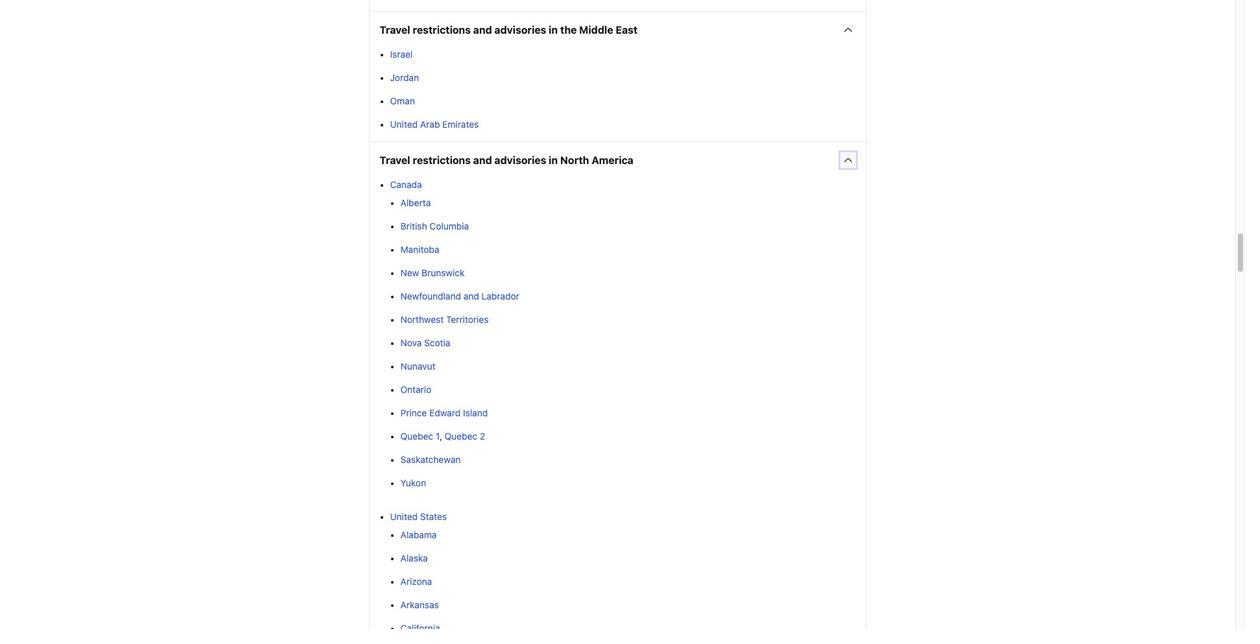 Task type: vqa. For each thing, say whether or not it's contained in the screenshot.
Northwest Territories link
yes



Task type: describe. For each thing, give the bounding box(es) containing it.
ontario link
[[401, 384, 432, 395]]

scotia
[[424, 337, 451, 348]]

travel restrictions and advisories in the middle east
[[380, 24, 638, 36]]

new brunswick link
[[401, 267, 465, 278]]

alaska link
[[401, 553, 428, 564]]

states
[[420, 511, 447, 522]]

northwest territories link
[[401, 314, 489, 325]]

newfoundland and labrador link
[[401, 291, 520, 302]]

2
[[480, 431, 485, 442]]

travel for travel restrictions and advisories in north america
[[380, 154, 410, 166]]

and for north
[[473, 154, 492, 166]]

america
[[592, 154, 634, 166]]

arizona link
[[401, 576, 432, 587]]

northwest territories
[[401, 314, 489, 325]]

canada link
[[390, 179, 422, 190]]

united states
[[390, 511, 447, 522]]

edward
[[430, 407, 461, 419]]

newfoundland
[[401, 291, 461, 302]]

travel for travel restrictions and advisories in the middle east
[[380, 24, 410, 36]]

saskatchewan
[[401, 454, 461, 465]]

united arab emirates
[[390, 119, 479, 130]]

ontario
[[401, 384, 432, 395]]

nova scotia link
[[401, 337, 451, 348]]

emirates
[[443, 119, 479, 130]]

travel restrictions and advisories in north america button
[[369, 142, 866, 178]]

yukon link
[[401, 478, 426, 489]]

oman
[[390, 95, 415, 106]]

arkansas link
[[401, 600, 439, 611]]

in for the
[[549, 24, 558, 36]]

alberta
[[401, 197, 431, 208]]

1 quebec from the left
[[401, 431, 433, 442]]

travel restrictions and advisories in the middle east button
[[369, 12, 866, 48]]

new
[[401, 267, 419, 278]]

british columbia link
[[401, 221, 469, 232]]

north
[[561, 154, 589, 166]]

island
[[463, 407, 488, 419]]

nunavut
[[401, 361, 436, 372]]

british
[[401, 221, 427, 232]]

prince edward island
[[401, 407, 488, 419]]

united states link
[[390, 511, 447, 522]]

1
[[436, 431, 440, 442]]

nova
[[401, 337, 422, 348]]

jordan link
[[390, 72, 419, 83]]

united for united states
[[390, 511, 418, 522]]

2 vertical spatial and
[[464, 291, 479, 302]]

manitoba link
[[401, 244, 440, 255]]

,
[[440, 431, 442, 442]]

quebec 1 , quebec 2
[[401, 431, 485, 442]]

alabama
[[401, 529, 437, 540]]

quebec 1 link
[[401, 431, 440, 442]]

restrictions for travel restrictions and advisories in the middle east
[[413, 24, 471, 36]]

advisories for the
[[495, 24, 546, 36]]

2 quebec from the left
[[445, 431, 477, 442]]

travel restrictions and advisories in north america
[[380, 154, 634, 166]]



Task type: locate. For each thing, give the bounding box(es) containing it.
quebec
[[401, 431, 433, 442], [445, 431, 477, 442]]

1 advisories from the top
[[495, 24, 546, 36]]

united for united arab emirates
[[390, 119, 418, 130]]

0 vertical spatial in
[[549, 24, 558, 36]]

1 restrictions from the top
[[413, 24, 471, 36]]

region
[[369, 0, 866, 11]]

0 vertical spatial travel
[[380, 24, 410, 36]]

travel
[[380, 24, 410, 36], [380, 154, 410, 166]]

1 vertical spatial united
[[390, 511, 418, 522]]

2 united from the top
[[390, 511, 418, 522]]

2 restrictions from the top
[[413, 154, 471, 166]]

arizona
[[401, 576, 432, 587]]

labrador
[[482, 291, 520, 302]]

arab
[[420, 119, 440, 130]]

1 vertical spatial travel
[[380, 154, 410, 166]]

quebec right ,
[[445, 431, 477, 442]]

2 advisories from the top
[[495, 154, 546, 166]]

newfoundland and labrador
[[401, 291, 520, 302]]

prince
[[401, 407, 427, 419]]

2 travel from the top
[[380, 154, 410, 166]]

nova scotia
[[401, 337, 451, 348]]

israel link
[[390, 49, 413, 60]]

1 in from the top
[[549, 24, 558, 36]]

territories
[[446, 314, 489, 325]]

united
[[390, 119, 418, 130], [390, 511, 418, 522]]

the
[[561, 24, 577, 36]]

arkansas
[[401, 600, 439, 611]]

2 in from the top
[[549, 154, 558, 166]]

united up the alabama link
[[390, 511, 418, 522]]

1 vertical spatial in
[[549, 154, 558, 166]]

in left north
[[549, 154, 558, 166]]

middle
[[579, 24, 613, 36]]

advisories
[[495, 24, 546, 36], [495, 154, 546, 166]]

and for the
[[473, 24, 492, 36]]

british columbia
[[401, 221, 469, 232]]

restrictions down the united arab emirates link
[[413, 154, 471, 166]]

prince edward island link
[[401, 407, 488, 419]]

united arab emirates link
[[390, 119, 479, 130]]

0 vertical spatial and
[[473, 24, 492, 36]]

and
[[473, 24, 492, 36], [473, 154, 492, 166], [464, 291, 479, 302]]

advisories left the
[[495, 24, 546, 36]]

united down oman link
[[390, 119, 418, 130]]

alabama link
[[401, 529, 437, 540]]

alaska
[[401, 553, 428, 564]]

advisories for north
[[495, 154, 546, 166]]

0 vertical spatial restrictions
[[413, 24, 471, 36]]

manitoba
[[401, 244, 440, 255]]

in
[[549, 24, 558, 36], [549, 154, 558, 166]]

1 travel from the top
[[380, 24, 410, 36]]

advisories inside travel restrictions and advisories in the middle east dropdown button
[[495, 24, 546, 36]]

1 horizontal spatial quebec
[[445, 431, 477, 442]]

advisories left north
[[495, 154, 546, 166]]

northwest
[[401, 314, 444, 325]]

oman link
[[390, 95, 415, 106]]

in for north
[[549, 154, 558, 166]]

travel up canada
[[380, 154, 410, 166]]

canada
[[390, 179, 422, 190]]

quebec 2 link
[[445, 431, 485, 442]]

in left the
[[549, 24, 558, 36]]

new brunswick
[[401, 267, 465, 278]]

advisories inside travel restrictions and advisories in north america dropdown button
[[495, 154, 546, 166]]

columbia
[[430, 221, 469, 232]]

0 horizontal spatial quebec
[[401, 431, 433, 442]]

restrictions
[[413, 24, 471, 36], [413, 154, 471, 166]]

jordan
[[390, 72, 419, 83]]

0 vertical spatial united
[[390, 119, 418, 130]]

alberta link
[[401, 197, 431, 208]]

israel
[[390, 49, 413, 60]]

quebec left 1
[[401, 431, 433, 442]]

0 vertical spatial advisories
[[495, 24, 546, 36]]

restrictions for travel restrictions and advisories in north america
[[413, 154, 471, 166]]

nunavut link
[[401, 361, 436, 372]]

1 vertical spatial restrictions
[[413, 154, 471, 166]]

east
[[616, 24, 638, 36]]

1 united from the top
[[390, 119, 418, 130]]

1 vertical spatial advisories
[[495, 154, 546, 166]]

1 vertical spatial and
[[473, 154, 492, 166]]

yukon
[[401, 478, 426, 489]]

brunswick
[[422, 267, 465, 278]]

restrictions up jordan link
[[413, 24, 471, 36]]

saskatchewan link
[[401, 454, 461, 465]]

travel up israel
[[380, 24, 410, 36]]



